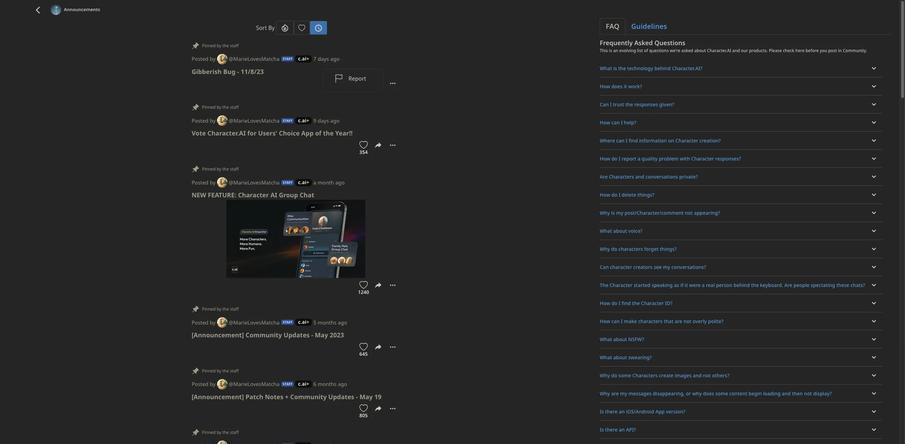 Task type: describe. For each thing, give the bounding box(es) containing it.
8 list item from the top
[[600, 186, 884, 204]]

gibberish bug - 11/8/23
[[192, 67, 264, 76]]

c.ai + for 11/8/23
[[298, 55, 309, 62]]

2 vertical spatial -
[[356, 393, 358, 401]]

pinned for vote character.ai for users' choice app of the year!!
[[202, 104, 216, 110]]

like image for [announcement] patch notes + community updates - may 19
[[360, 405, 368, 413]]

new feature: character ai group chat
[[192, 191, 315, 199]]

new
[[192, 191, 206, 199]]

+ for ai
[[307, 179, 309, 186]]

7
[[314, 55, 317, 62]]

month
[[318, 179, 334, 186]]

pinned by the staff inside button
[[202, 430, 239, 436]]

c.ai for users'
[[298, 117, 307, 124]]

1 horizontal spatial of
[[645, 48, 649, 53]]

21 list item from the top
[[600, 421, 884, 439]]

16 list item from the top
[[600, 331, 884, 349]]

pinned for gibberish bug - 11/8/23
[[202, 43, 216, 49]]

11/8/23
[[241, 67, 264, 76]]

days for vote character.ai for users' choice app of the year!!
[[318, 117, 329, 124]]

ai
[[271, 191, 277, 199]]

@marielovesmatcha for patch
[[229, 381, 280, 388]]

239
[[360, 87, 368, 94]]

days for gibberish bug - 11/8/23
[[318, 55, 329, 62]]

we're
[[671, 48, 681, 53]]

staff inside button
[[230, 430, 239, 436]]

2023
[[330, 331, 344, 339]]

pinned for [announcement] patch notes + community updates - may 19
[[202, 368, 216, 374]]

top first image
[[281, 24, 290, 32]]

c.ai + for ai
[[298, 179, 309, 186]]

posted by for vote character.ai for users' choice app of the year!!
[[192, 117, 216, 124]]

0 horizontal spatial updates
[[284, 331, 310, 339]]

a
[[314, 179, 317, 186]]

+ right 'notes'
[[285, 393, 289, 401]]

staff for users'
[[283, 118, 293, 123]]

choice
[[279, 129, 300, 137]]

pinned by the staff for community
[[202, 306, 239, 312]]

0 horizontal spatial -
[[237, 67, 239, 76]]

[announcement] patch notes + community updates - may 19
[[192, 393, 382, 401]]

[announcement] community updates - may 2023
[[192, 331, 344, 339]]

by
[[269, 24, 275, 32]]

share image for vote character.ai for users' choice app of the year!!
[[374, 141, 383, 150]]

18 list item from the top
[[600, 367, 884, 385]]

1 vertical spatial character.ai
[[208, 129, 246, 137]]

@marielovesmatcha staff for notes
[[229, 381, 293, 388]]

faq
[[606, 21, 620, 31]]

2 like image from the top
[[360, 281, 368, 290]]

share image for 1240
[[374, 281, 383, 290]]

1 horizontal spatial community
[[290, 393, 327, 401]]

@marielovesmatcha for community
[[229, 319, 280, 326]]

evolving
[[620, 48, 637, 53]]

you
[[821, 48, 828, 53]]

0 vertical spatial may
[[315, 331, 328, 339]]

chat
[[300, 191, 315, 199]]

5
[[314, 319, 317, 326]]

more options image for [announcement] patch notes + community updates - may 19
[[389, 405, 397, 413]]

the inside button
[[223, 430, 229, 436]]

c.ai + for users'
[[298, 117, 309, 124]]

1 horizontal spatial -
[[312, 331, 314, 339]]

ago for new feature: character ai group chat
[[336, 179, 345, 186]]

post
[[829, 48, 838, 53]]

14 list item from the top
[[600, 294, 884, 312]]

staff for 11/8/23
[[283, 56, 293, 61]]

users'
[[258, 129, 278, 137]]

20 list item from the top
[[600, 403, 884, 421]]

character
[[238, 191, 269, 199]]

staff for bug
[[230, 43, 239, 49]]

ago for vote character.ai for users' choice app of the year!!
[[331, 117, 340, 124]]

19 list item from the top
[[600, 385, 884, 403]]

pinned for [announcement] community updates - may 2023
[[202, 306, 216, 312]]

the for [announcement] community updates - may 2023
[[223, 306, 229, 312]]

by inside button
[[217, 430, 222, 436]]

posted for [announcement] community updates - may 2023
[[192, 319, 209, 326]]

15 list item from the top
[[600, 312, 884, 331]]

asked
[[682, 48, 694, 53]]

posted by for new feature: character ai group chat
[[192, 179, 216, 186]]

12 list item from the top
[[600, 258, 884, 276]]

645
[[360, 351, 368, 357]]

please
[[770, 48, 783, 53]]

staff for character.ai
[[230, 104, 239, 110]]

before
[[807, 48, 820, 53]]

the for [announcement] patch notes + community updates - may 19
[[223, 368, 229, 374]]

report button
[[330, 72, 377, 85]]

6 list item from the top
[[600, 150, 884, 168]]

questions
[[650, 48, 669, 53]]

this
[[600, 48, 609, 53]]

like image for [announcement] community updates - may 2023
[[360, 343, 368, 351]]

ago for [announcement] patch notes + community updates - may 19
[[338, 381, 347, 388]]

c.ai for ai
[[298, 179, 307, 186]]

most liked first image
[[299, 25, 306, 32]]

share image for 805
[[374, 405, 383, 413]]

asked
[[635, 38, 654, 47]]

staff for patch
[[230, 368, 239, 374]]

patch
[[246, 393, 264, 401]]

pinned by the staff for patch
[[202, 368, 239, 374]]

c.ai + for -
[[298, 319, 309, 326]]

newest first image
[[315, 24, 323, 32]]

1 vertical spatial of
[[315, 129, 322, 137]]

19
[[375, 393, 382, 401]]

+ for +
[[307, 381, 309, 387]]

for
[[248, 129, 257, 137]]

ago for gibberish bug - 11/8/23
[[331, 55, 340, 62]]

5 list item from the top
[[600, 132, 884, 150]]

bug
[[223, 67, 236, 76]]

805
[[360, 412, 368, 419]]

sort by
[[256, 24, 275, 32]]



Task type: vqa. For each thing, say whether or not it's contained in the screenshot.


Task type: locate. For each thing, give the bounding box(es) containing it.
c.ai for -
[[298, 319, 307, 326]]

3 like image from the top
[[360, 405, 368, 413]]

c.ai left 9
[[298, 117, 307, 124]]

by
[[217, 43, 222, 49], [210, 55, 216, 62], [217, 104, 222, 110], [210, 117, 216, 124], [217, 166, 222, 172], [210, 179, 216, 186], [217, 306, 222, 312], [210, 319, 216, 326], [217, 368, 222, 374], [210, 381, 216, 388], [217, 430, 222, 436]]

of
[[645, 48, 649, 53], [315, 129, 322, 137]]

the for vote character.ai for users' choice app of the year!!
[[223, 104, 229, 110]]

ago right 6
[[338, 381, 347, 388]]

+
[[307, 55, 309, 62], [307, 117, 309, 124], [307, 179, 309, 186], [307, 319, 309, 326], [307, 381, 309, 387], [285, 393, 289, 401]]

2 pinned from the top
[[202, 104, 216, 110]]

c.ai + left '5' on the bottom of the page
[[298, 319, 309, 326]]

c.ai left 7
[[298, 55, 307, 62]]

1 share image from the top
[[374, 141, 383, 150]]

1 posted by from the top
[[192, 55, 216, 62]]

staff for +
[[283, 382, 293, 387]]

1 list item from the top
[[600, 59, 884, 77]]

pinned by the staff for feature:
[[202, 166, 239, 172]]

more options image for [announcement] community updates - may 2023
[[389, 343, 397, 351]]

1 vertical spatial share image
[[374, 405, 383, 413]]

1 c.ai + from the top
[[298, 55, 309, 62]]

4 posted by from the top
[[192, 319, 216, 326]]

c.ai left a
[[298, 179, 307, 186]]

ago for [announcement] community updates - may 2023
[[338, 319, 347, 326]]

3 @marielovesmatcha staff from the top
[[229, 179, 293, 186]]

months
[[318, 319, 337, 326], [318, 381, 337, 388]]

2 like image from the top
[[360, 343, 368, 351]]

months for may
[[318, 319, 337, 326]]

app
[[302, 129, 314, 137]]

c.ai + left 6
[[298, 381, 309, 387]]

like image
[[360, 79, 368, 88], [360, 281, 368, 290], [360, 405, 368, 413]]

may down '5' on the bottom of the page
[[315, 331, 328, 339]]

updates
[[284, 331, 310, 339], [329, 393, 355, 401]]

4 @marielovesmatcha from the top
[[229, 319, 280, 326]]

2 @marielovesmatcha from the top
[[229, 117, 280, 124]]

2 list item from the top
[[600, 77, 884, 96]]

5 c.ai from the top
[[298, 381, 307, 387]]

1 share image from the top
[[374, 281, 383, 290]]

group
[[279, 191, 298, 199]]

posted
[[192, 55, 209, 62], [192, 117, 209, 124], [192, 179, 209, 186], [192, 319, 209, 326], [192, 381, 209, 388]]

days right 7
[[318, 55, 329, 62]]

4 posted from the top
[[192, 319, 209, 326]]

1 vertical spatial may
[[360, 393, 373, 401]]

5 @marielovesmatcha staff from the top
[[229, 381, 293, 388]]

more options image right 1240 on the left
[[389, 281, 397, 290]]

7 days ago
[[314, 55, 340, 62]]

share image down 19
[[374, 405, 383, 413]]

1 staff from the top
[[230, 43, 239, 49]]

staff for -
[[283, 320, 293, 325]]

1 pinned by the staff from the top
[[202, 43, 239, 49]]

1 posted from the top
[[192, 55, 209, 62]]

354
[[360, 149, 368, 155]]

share image
[[374, 141, 383, 150], [374, 343, 383, 351]]

posted by for [announcement] patch notes + community updates - may 19
[[192, 381, 216, 388]]

@marielovesmatcha staff for -
[[229, 55, 293, 62]]

ago
[[331, 55, 340, 62], [331, 117, 340, 124], [336, 179, 345, 186], [338, 319, 347, 326], [338, 381, 347, 388]]

pinned by the staff
[[202, 43, 239, 49], [202, 104, 239, 110], [202, 166, 239, 172], [202, 306, 239, 312], [202, 368, 239, 374], [202, 430, 239, 436]]

c.ai for 11/8/23
[[298, 55, 307, 62]]

1 pinned from the top
[[202, 43, 216, 49]]

a month ago
[[314, 179, 345, 186]]

4 c.ai from the top
[[298, 319, 307, 326]]

1 staff from the top
[[283, 56, 293, 61]]

3 more options image from the top
[[389, 405, 397, 413]]

+ for users'
[[307, 117, 309, 124]]

community.
[[844, 48, 868, 53]]

0 vertical spatial share image
[[374, 141, 383, 150]]

months right 6
[[318, 381, 337, 388]]

@marielovesmatcha for character.ai
[[229, 117, 280, 124]]

year!!
[[336, 129, 353, 137]]

staff for ai
[[283, 180, 293, 185]]

share image right 1240 on the left
[[374, 281, 383, 290]]

@marielovesmatcha staff for character
[[229, 179, 293, 186]]

0 vertical spatial community
[[246, 331, 282, 339]]

1 vertical spatial share image
[[374, 343, 383, 351]]

1 vertical spatial more options image
[[389, 343, 397, 351]]

c.ai
[[298, 55, 307, 62], [298, 117, 307, 124], [298, 179, 307, 186], [298, 319, 307, 326], [298, 381, 307, 387]]

0 vertical spatial updates
[[284, 331, 310, 339]]

c.ai left 6
[[298, 381, 307, 387]]

posted for new feature: character ai group chat
[[192, 179, 209, 186]]

pinned by the staff for character.ai
[[202, 104, 239, 110]]

c.ai + left 7
[[298, 55, 309, 62]]

@marielovesmatcha up [announcement] community updates - may 2023
[[229, 319, 280, 326]]

4 pinned by the staff from the top
[[202, 306, 239, 312]]

days
[[318, 55, 329, 62], [318, 117, 329, 124]]

staff up [announcement] patch notes + community updates - may 19
[[283, 382, 293, 387]]

more options image right 354
[[389, 141, 397, 150]]

@marielovesmatcha staff
[[229, 55, 293, 62], [229, 117, 293, 124], [229, 179, 293, 186], [229, 319, 293, 326], [229, 381, 293, 388]]

0 vertical spatial [announcement]
[[192, 331, 244, 339]]

2 share image from the top
[[374, 405, 383, 413]]

9
[[314, 117, 317, 124]]

c.ai +
[[298, 55, 309, 62], [298, 117, 309, 124], [298, 179, 309, 186], [298, 319, 309, 326], [298, 381, 309, 387]]

staff left 7
[[283, 56, 293, 61]]

days right 9
[[318, 117, 329, 124]]

6 pinned from the top
[[202, 430, 216, 436]]

share image right 645
[[374, 343, 383, 351]]

6
[[314, 381, 317, 388]]

the for gibberish bug - 11/8/23
[[223, 43, 229, 49]]

may
[[315, 331, 328, 339], [360, 393, 373, 401]]

1 @marielovesmatcha from the top
[[229, 55, 280, 62]]

4 c.ai + from the top
[[298, 319, 309, 326]]

1 horizontal spatial may
[[360, 393, 373, 401]]

0 vertical spatial more options image
[[389, 281, 397, 290]]

@marielovesmatcha up "for"
[[229, 117, 280, 124]]

17 list item from the top
[[600, 349, 884, 367]]

c.ai + left 9
[[298, 117, 309, 124]]

the for new feature: character ai group chat
[[223, 166, 229, 172]]

1 like image from the top
[[360, 79, 368, 88]]

faq link
[[600, 18, 626, 35]]

this is an evolving list of questions we're asked about character.ai and our products. please check here before you post in community.
[[600, 48, 868, 53]]

more options image for gibberish bug - 11/8/23
[[389, 79, 397, 88]]

- left the "2023"
[[312, 331, 314, 339]]

1240
[[358, 289, 369, 295]]

questions
[[655, 38, 686, 47]]

sort
[[256, 24, 267, 32]]

and
[[733, 48, 741, 53]]

1 vertical spatial like image
[[360, 281, 368, 290]]

4 staff from the top
[[230, 306, 239, 312]]

more options image
[[389, 79, 397, 88], [389, 141, 397, 150]]

pinned inside button
[[202, 430, 216, 436]]

4 pinned from the top
[[202, 306, 216, 312]]

ago up year!!
[[331, 117, 340, 124]]

notes
[[265, 393, 284, 401]]

guidelines
[[632, 21, 668, 31]]

@marielovesmatcha for bug
[[229, 55, 280, 62]]

3 c.ai + from the top
[[298, 179, 309, 186]]

guidelines link
[[626, 18, 674, 35]]

2 posted by from the top
[[192, 117, 216, 124]]

9 days ago
[[314, 117, 340, 124]]

ago up the "2023"
[[338, 319, 347, 326]]

2 staff from the top
[[283, 118, 293, 123]]

2 posted from the top
[[192, 117, 209, 124]]

is
[[610, 48, 613, 53]]

4 @marielovesmatcha staff from the top
[[229, 319, 293, 326]]

list item
[[600, 59, 884, 77], [600, 77, 884, 96], [600, 96, 884, 114], [600, 114, 884, 132], [600, 132, 884, 150], [600, 150, 884, 168], [600, 168, 884, 186], [600, 186, 884, 204], [600, 204, 884, 222], [600, 222, 884, 240], [600, 240, 884, 258], [600, 258, 884, 276], [600, 276, 884, 294], [600, 294, 884, 312], [600, 312, 884, 331], [600, 331, 884, 349], [600, 349, 884, 367], [600, 367, 884, 385], [600, 385, 884, 403], [600, 403, 884, 421], [600, 421, 884, 439]]

months for community
[[318, 381, 337, 388]]

5 staff from the top
[[230, 368, 239, 374]]

feature:
[[208, 191, 237, 199]]

- right bug at top left
[[237, 67, 239, 76]]

2 [announcement] from the top
[[192, 393, 244, 401]]

vote
[[192, 129, 206, 137]]

3 c.ai from the top
[[298, 179, 307, 186]]

2 more options image from the top
[[389, 141, 397, 150]]

2 share image from the top
[[374, 343, 383, 351]]

1 c.ai from the top
[[298, 55, 307, 62]]

posted for vote character.ai for users' choice app of the year!!
[[192, 117, 209, 124]]

2 c.ai + from the top
[[298, 117, 309, 124]]

ago right month
[[336, 179, 345, 186]]

4 staff from the top
[[283, 320, 293, 325]]

community
[[246, 331, 282, 339], [290, 393, 327, 401]]

staff up group
[[283, 180, 293, 185]]

of right app
[[315, 129, 322, 137]]

10 list item from the top
[[600, 222, 884, 240]]

1 horizontal spatial updates
[[329, 393, 355, 401]]

list
[[638, 48, 644, 53]]

0 vertical spatial character.ai
[[708, 48, 732, 53]]

like image for vote character.ai for users' choice app of the year!!
[[360, 141, 368, 150]]

in
[[839, 48, 843, 53]]

0 horizontal spatial of
[[315, 129, 322, 137]]

@marielovesmatcha staff up patch
[[229, 381, 293, 388]]

5 posted by from the top
[[192, 381, 216, 388]]

here
[[796, 48, 805, 53]]

character.ai left and
[[708, 48, 732, 53]]

+ left a
[[307, 179, 309, 186]]

list
[[600, 59, 884, 439]]

staff for community
[[230, 306, 239, 312]]

ago right 7
[[331, 55, 340, 62]]

1 days from the top
[[318, 55, 329, 62]]

0 vertical spatial days
[[318, 55, 329, 62]]

6 staff from the top
[[230, 430, 239, 436]]

staff up [announcement] community updates - may 2023
[[283, 320, 293, 325]]

more options image right 239
[[389, 79, 397, 88]]

[announcement] for [announcement] patch notes + community updates - may 19
[[192, 393, 244, 401]]

frequently
[[600, 38, 633, 47]]

[announcement]
[[192, 331, 244, 339], [192, 393, 244, 401]]

6 pinned by the staff from the top
[[202, 430, 239, 436]]

products.
[[750, 48, 769, 53]]

1 months from the top
[[318, 319, 337, 326]]

of right list
[[645, 48, 649, 53]]

an
[[614, 48, 619, 53]]

pinned
[[202, 43, 216, 49], [202, 104, 216, 110], [202, 166, 216, 172], [202, 306, 216, 312], [202, 368, 216, 374], [202, 430, 216, 436]]

0 horizontal spatial character.ai
[[208, 129, 246, 137]]

@marielovesmatcha up patch
[[229, 381, 280, 388]]

c.ai + left a
[[298, 179, 309, 186]]

+ left '5' on the bottom of the page
[[307, 319, 309, 326]]

more options image for vote character.ai for users' choice app of the year!!
[[389, 141, 397, 150]]

2 days from the top
[[318, 117, 329, 124]]

share image for [announcement] community updates - may 2023
[[374, 343, 383, 351]]

1 more options image from the top
[[389, 79, 397, 88]]

2 c.ai from the top
[[298, 117, 307, 124]]

1 vertical spatial community
[[290, 393, 327, 401]]

2 more options image from the top
[[389, 343, 397, 351]]

pinned by the staff for bug
[[202, 43, 239, 49]]

our
[[742, 48, 749, 53]]

2 vertical spatial like image
[[360, 405, 368, 413]]

like image for gibberish bug - 11/8/23
[[360, 79, 368, 88]]

2 @marielovesmatcha staff from the top
[[229, 117, 293, 124]]

0 vertical spatial like image
[[360, 79, 368, 88]]

0 horizontal spatial may
[[315, 331, 328, 339]]

2 vertical spatial more options image
[[389, 405, 397, 413]]

pinned for new feature: character ai group chat
[[202, 166, 216, 172]]

3 staff from the top
[[230, 166, 239, 172]]

-
[[237, 67, 239, 76], [312, 331, 314, 339], [356, 393, 358, 401]]

c.ai left '5' on the bottom of the page
[[298, 319, 307, 326]]

@marielovesmatcha up the 'character'
[[229, 179, 280, 186]]

1 @marielovesmatcha staff from the top
[[229, 55, 293, 62]]

posted by for [announcement] community updates - may 2023
[[192, 319, 216, 326]]

3 staff from the top
[[283, 180, 293, 185]]

share image right 354
[[374, 141, 383, 150]]

0 vertical spatial more options image
[[389, 79, 397, 88]]

more options image
[[389, 281, 397, 290], [389, 343, 397, 351], [389, 405, 397, 413]]

1 horizontal spatial character.ai
[[708, 48, 732, 53]]

@marielovesmatcha staff for updates
[[229, 319, 293, 326]]

@marielovesmatcha staff up the 'character'
[[229, 179, 293, 186]]

the
[[223, 43, 229, 49], [223, 104, 229, 110], [323, 129, 334, 137], [223, 166, 229, 172], [223, 306, 229, 312], [223, 368, 229, 374], [223, 430, 229, 436]]

@marielovesmatcha staff up [announcement] community updates - may 2023
[[229, 319, 293, 326]]

like image
[[360, 141, 368, 150], [360, 343, 368, 351]]

5 @marielovesmatcha from the top
[[229, 381, 280, 388]]

+ left 6
[[307, 381, 309, 387]]

months right '5' on the bottom of the page
[[318, 319, 337, 326]]

3 @marielovesmatcha from the top
[[229, 179, 280, 186]]

1 vertical spatial [announcement]
[[192, 393, 244, 401]]

1 vertical spatial months
[[318, 381, 337, 388]]

3 list item from the top
[[600, 96, 884, 114]]

staff
[[283, 56, 293, 61], [283, 118, 293, 123], [283, 180, 293, 185], [283, 320, 293, 325], [283, 382, 293, 387]]

[announcement] for [announcement] community updates - may 2023
[[192, 331, 244, 339]]

report
[[349, 75, 367, 82]]

+ for -
[[307, 319, 309, 326]]

13 list item from the top
[[600, 276, 884, 294]]

+ for 11/8/23
[[307, 55, 309, 62]]

share image
[[374, 281, 383, 290], [374, 405, 383, 413]]

2 months from the top
[[318, 381, 337, 388]]

0 vertical spatial like image
[[360, 141, 368, 150]]

@marielovesmatcha staff up 11/8/23
[[229, 55, 293, 62]]

posted by for gibberish bug - 11/8/23
[[192, 55, 216, 62]]

@marielovesmatcha staff for for
[[229, 117, 293, 124]]

check
[[784, 48, 795, 53]]

7 list item from the top
[[600, 168, 884, 186]]

staff for feature:
[[230, 166, 239, 172]]

1 vertical spatial more options image
[[389, 141, 397, 150]]

0 vertical spatial months
[[318, 319, 337, 326]]

gibberish
[[192, 67, 222, 76]]

1 [announcement] from the top
[[192, 331, 244, 339]]

- left 19
[[356, 393, 358, 401]]

1 vertical spatial updates
[[329, 393, 355, 401]]

2 horizontal spatial -
[[356, 393, 358, 401]]

5 posted from the top
[[192, 381, 209, 388]]

11 list item from the top
[[600, 240, 884, 258]]

posted by
[[192, 55, 216, 62], [192, 117, 216, 124], [192, 179, 216, 186], [192, 319, 216, 326], [192, 381, 216, 388]]

9 list item from the top
[[600, 204, 884, 222]]

more options image right 805
[[389, 405, 397, 413]]

@marielovesmatcha for feature:
[[229, 179, 280, 186]]

5 staff from the top
[[283, 382, 293, 387]]

vote character.ai for users' choice app of the year!!
[[192, 129, 353, 137]]

0 vertical spatial of
[[645, 48, 649, 53]]

@marielovesmatcha
[[229, 55, 280, 62], [229, 117, 280, 124], [229, 179, 280, 186], [229, 319, 280, 326], [229, 381, 280, 388]]

5 pinned by the staff from the top
[[202, 368, 239, 374]]

3 posted from the top
[[192, 179, 209, 186]]

0 vertical spatial -
[[237, 67, 239, 76]]

pinned by the staff button
[[192, 426, 400, 444]]

+ left 7
[[307, 55, 309, 62]]

2 staff from the top
[[230, 104, 239, 110]]

posted for [announcement] patch notes + community updates - may 19
[[192, 381, 209, 388]]

1 vertical spatial like image
[[360, 343, 368, 351]]

may left 19
[[360, 393, 373, 401]]

3 posted by from the top
[[192, 179, 216, 186]]

3 pinned by the staff from the top
[[202, 166, 239, 172]]

5 c.ai + from the top
[[298, 381, 309, 387]]

character.ai
[[708, 48, 732, 53], [208, 129, 246, 137]]

@marielovesmatcha up 11/8/23
[[229, 55, 280, 62]]

announcements
[[64, 6, 100, 13]]

more options image right 645
[[389, 343, 397, 351]]

1 like image from the top
[[360, 141, 368, 150]]

about
[[695, 48, 707, 53]]

2 pinned by the staff from the top
[[202, 104, 239, 110]]

1 more options image from the top
[[389, 281, 397, 290]]

c.ai for +
[[298, 381, 307, 387]]

@marielovesmatcha staff up users'
[[229, 117, 293, 124]]

5 months ago
[[314, 319, 347, 326]]

5 pinned from the top
[[202, 368, 216, 374]]

4 list item from the top
[[600, 114, 884, 132]]

staff
[[230, 43, 239, 49], [230, 104, 239, 110], [230, 166, 239, 172], [230, 306, 239, 312], [230, 368, 239, 374], [230, 430, 239, 436]]

c.ai + for +
[[298, 381, 309, 387]]

0 horizontal spatial community
[[246, 331, 282, 339]]

1 vertical spatial -
[[312, 331, 314, 339]]

frequently asked questions
[[600, 38, 686, 47]]

6 months ago
[[314, 381, 347, 388]]

posted for gibberish bug - 11/8/23
[[192, 55, 209, 62]]

0 vertical spatial share image
[[374, 281, 383, 290]]

+ left 9
[[307, 117, 309, 124]]

3 pinned from the top
[[202, 166, 216, 172]]

1 vertical spatial days
[[318, 117, 329, 124]]

character.ai left "for"
[[208, 129, 246, 137]]

staff up choice
[[283, 118, 293, 123]]



